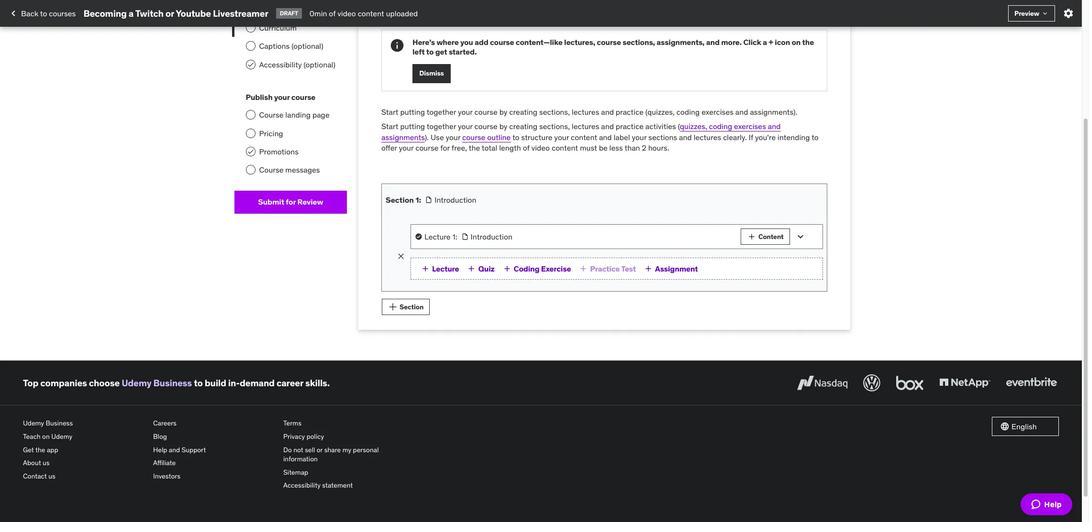 Task type: vqa. For each thing, say whether or not it's contained in the screenshot.
iPhone Photography
no



Task type: locate. For each thing, give the bounding box(es) containing it.
1 putting from the top
[[401, 107, 425, 117]]

sections, up the "start putting together your course by creating sections, lectures and practice activities ("
[[540, 107, 570, 117]]

lectures up ). use your course outline to structure your content and label your sections and lectures clearly. on the top of page
[[572, 122, 600, 131]]

small image inside the english button
[[1001, 423, 1010, 432]]

blog
[[153, 433, 167, 441]]

of right 0min
[[329, 9, 336, 18]]

completed image for film & edit
[[247, 6, 255, 13]]

video inside the if you're intending to offer your course for free, the total length of video content must be less than 2 hours.
[[532, 143, 550, 153]]

the right icon
[[803, 38, 815, 47]]

1 horizontal spatial business
[[153, 378, 192, 389]]

1 vertical spatial 1:
[[453, 232, 458, 242]]

incomplete image
[[246, 23, 255, 33], [246, 41, 255, 51], [246, 110, 255, 120], [246, 129, 255, 138]]

course for course landing page
[[259, 110, 284, 120]]

1 horizontal spatial video
[[532, 143, 550, 153]]

a left +
[[763, 38, 768, 47]]

small image inside quiz button
[[467, 264, 477, 274]]

2 by from the top
[[500, 122, 508, 131]]

4 incomplete image from the top
[[246, 129, 255, 138]]

on inside here's where you add course content—like lectures, course sections, assignments, and more. click a + icon on the left to get started.
[[792, 38, 801, 47]]

0 vertical spatial together
[[427, 107, 456, 117]]

2 practice from the top
[[616, 122, 644, 131]]

close image
[[397, 252, 406, 261]]

captions
[[259, 41, 290, 51]]

for down use
[[441, 143, 450, 153]]

2 small image from the left
[[503, 264, 512, 274]]

use
[[431, 132, 444, 142]]

1 vertical spatial introduction
[[471, 232, 513, 242]]

0 vertical spatial introduction
[[435, 195, 477, 205]]

1 completed image from the top
[[247, 6, 255, 13]]

by
[[500, 107, 508, 117], [500, 122, 508, 131]]

2 together from the top
[[427, 122, 456, 131]]

small image
[[421, 264, 431, 274], [503, 264, 512, 274], [579, 264, 589, 274], [644, 264, 654, 274]]

privacy policy link
[[283, 431, 406, 444]]

0 vertical spatial small image
[[748, 232, 757, 242]]

1 vertical spatial lecture
[[432, 264, 459, 274]]

and up 'clearly.'
[[736, 107, 749, 117]]

(optional) up accessibility (optional)
[[292, 41, 324, 51]]

0 vertical spatial completed image
[[247, 6, 255, 13]]

build
[[205, 378, 226, 389]]

incomplete image inside captions (optional) link
[[246, 41, 255, 51]]

start
[[382, 107, 399, 117], [382, 122, 399, 131]]

1 vertical spatial small image
[[467, 264, 477, 274]]

lectures down quizzes,
[[694, 132, 722, 142]]

2 vertical spatial completed element
[[246, 147, 255, 157]]

1 horizontal spatial for
[[441, 143, 450, 153]]

of down structure
[[523, 143, 530, 153]]

assignment button
[[642, 263, 700, 276]]

xsmall image right lecture 1:
[[461, 233, 469, 241]]

1 vertical spatial together
[[427, 122, 456, 131]]

business
[[153, 378, 192, 389], [46, 420, 73, 428]]

0 horizontal spatial or
[[166, 7, 174, 19]]

0 vertical spatial the
[[803, 38, 815, 47]]

1 practice from the top
[[616, 107, 644, 117]]

review
[[298, 197, 323, 207]]

coding up quizzes,
[[677, 107, 700, 117]]

1 vertical spatial the
[[469, 143, 480, 153]]

0 vertical spatial start
[[382, 107, 399, 117]]

page
[[313, 110, 330, 120]]

incomplete image for pricing
[[246, 129, 255, 138]]

4 small image from the left
[[644, 264, 654, 274]]

new curriculum item image
[[380, 215, 394, 228], [386, 301, 400, 314]]

and right the help
[[169, 446, 180, 455]]

0 vertical spatial content
[[358, 9, 384, 18]]

edit
[[282, 5, 296, 14]]

1 incomplete image from the top
[[246, 23, 255, 33]]

by for start putting together your course by creating sections, lectures and practice activities (
[[500, 122, 508, 131]]

1 vertical spatial completed element
[[246, 60, 255, 69]]

submit
[[258, 197, 284, 207]]

small image inside "lecture" button
[[421, 264, 431, 274]]

1 vertical spatial completed image
[[247, 148, 255, 156]]

the inside here's where you add course content—like lectures, course sections, assignments, and more. click a + icon on the left to get started.
[[803, 38, 815, 47]]

small image for quiz
[[467, 264, 477, 274]]

captions (optional) link
[[234, 37, 347, 55]]

and inside careers blog help and support affiliate investors
[[169, 446, 180, 455]]

small image
[[748, 232, 757, 242], [467, 264, 477, 274], [1001, 423, 1010, 432]]

incomplete image inside curriculum link
[[246, 23, 255, 33]]

course up the pricing
[[259, 110, 284, 120]]

dismiss button
[[413, 64, 451, 83]]

on right teach
[[42, 433, 50, 441]]

sections, inside here's where you add course content—like lectures, course sections, assignments, and more. click a + icon on the left to get started.
[[623, 38, 656, 47]]

box image
[[895, 373, 927, 394]]

1 together from the top
[[427, 107, 456, 117]]

exercises
[[702, 107, 734, 117], [735, 122, 767, 131]]

0 horizontal spatial business
[[46, 420, 73, 428]]

0 vertical spatial of
[[329, 9, 336, 18]]

coding
[[677, 107, 700, 117], [710, 122, 733, 131]]

new curriculum item image inside section button
[[386, 301, 400, 314]]

incomplete image inside 'course landing page' link
[[246, 110, 255, 120]]

small image inside practice test button
[[579, 264, 589, 274]]

my
[[343, 446, 352, 455]]

0 vertical spatial practice
[[616, 107, 644, 117]]

small image left the practice at right
[[579, 264, 589, 274]]

0 horizontal spatial on
[[42, 433, 50, 441]]

nasdaq image
[[795, 373, 850, 394]]

move image
[[810, 232, 819, 242]]

completed element up incomplete image
[[246, 147, 255, 157]]

1 vertical spatial coding
[[710, 122, 733, 131]]

and up be
[[600, 132, 612, 142]]

section inside button
[[400, 303, 424, 312]]

incomplete image down livestreamer
[[246, 23, 255, 33]]

0 horizontal spatial of
[[329, 9, 336, 18]]

promotions
[[259, 147, 299, 157]]

0 vertical spatial video
[[338, 9, 356, 18]]

to right back
[[40, 9, 47, 18]]

1 small image from the left
[[421, 264, 431, 274]]

small image inside content 'button'
[[748, 232, 757, 242]]

accessibility down captions
[[259, 60, 302, 69]]

1 horizontal spatial 1:
[[453, 232, 458, 242]]

0 horizontal spatial coding
[[677, 107, 700, 117]]

coding up 'clearly.'
[[710, 122, 733, 131]]

1 vertical spatial accessibility
[[283, 482, 321, 491]]

content
[[759, 233, 784, 241]]

0 vertical spatial creating
[[510, 107, 538, 117]]

1 completed element from the top
[[246, 5, 255, 14]]

top
[[23, 378, 38, 389]]

0 vertical spatial on
[[792, 38, 801, 47]]

preview
[[1015, 9, 1040, 18]]

(quizzes,
[[646, 107, 675, 117]]

section for section
[[400, 303, 424, 312]]

becoming
[[84, 7, 127, 19]]

2 horizontal spatial xsmall image
[[461, 233, 469, 241]]

the right free, on the left top of the page
[[469, 143, 480, 153]]

0 horizontal spatial udemy
[[23, 420, 44, 428]]

0 horizontal spatial for
[[286, 197, 296, 207]]

quiz button
[[465, 263, 497, 276]]

1 horizontal spatial on
[[792, 38, 801, 47]]

1 by from the top
[[500, 107, 508, 117]]

content down "quizzes, coding exercises and assignments"
[[552, 143, 579, 153]]

xsmall image
[[425, 196, 433, 204], [461, 233, 469, 241], [415, 233, 423, 241]]

to inside back to courses link
[[40, 9, 47, 18]]

us right contact on the left bottom of the page
[[48, 473, 55, 481]]

udemy business link up careers
[[122, 378, 192, 389]]

incomplete image inside pricing link
[[246, 129, 255, 138]]

1 vertical spatial putting
[[401, 122, 425, 131]]

2 completed element from the top
[[246, 60, 255, 69]]

1 vertical spatial section
[[400, 303, 424, 312]]

completed image up incomplete image
[[247, 148, 255, 156]]

0 vertical spatial business
[[153, 378, 192, 389]]

content button
[[741, 229, 790, 245]]

statement
[[322, 482, 353, 491]]

incomplete image up completed icon
[[246, 41, 255, 51]]

1 vertical spatial start
[[382, 122, 399, 131]]

completed image
[[247, 6, 255, 13], [247, 148, 255, 156]]

0 horizontal spatial a
[[129, 7, 134, 19]]

the right get
[[35, 446, 45, 455]]

creating for activities
[[510, 122, 538, 131]]

lecture down lecture 1:
[[432, 264, 459, 274]]

small image down lecture 1:
[[421, 264, 431, 274]]

course outline link
[[463, 132, 511, 142]]

about
[[23, 459, 41, 468]]

xsmall image right section 1:
[[425, 196, 433, 204]]

content left uploaded
[[358, 9, 384, 18]]

1: for section 1:
[[416, 195, 421, 205]]

section 1:
[[386, 195, 421, 205]]

(optional) down captions (optional)
[[304, 60, 336, 69]]

curriculum
[[259, 23, 297, 33]]

introduction for xsmall icon to the middle
[[435, 195, 477, 205]]

0 vertical spatial putting
[[401, 107, 425, 117]]

xsmall image left lecture 1:
[[415, 233, 423, 241]]

get
[[23, 446, 34, 455]]

1 horizontal spatial coding
[[710, 122, 733, 131]]

captions (optional)
[[259, 41, 324, 51]]

activities
[[646, 122, 677, 131]]

1 horizontal spatial small image
[[748, 232, 757, 242]]

udemy business link up get the app link in the left of the page
[[23, 418, 146, 431]]

label
[[614, 132, 631, 142]]

completed element inside promotions link
[[246, 147, 255, 157]]

0 vertical spatial by
[[500, 107, 508, 117]]

quizzes,
[[680, 122, 708, 131]]

free,
[[452, 143, 467, 153]]

teach on udemy link
[[23, 431, 146, 444]]

1 vertical spatial course
[[259, 165, 284, 175]]

0 vertical spatial sections,
[[623, 38, 656, 47]]

lectures up "quizzes, coding exercises and assignments"
[[572, 107, 600, 117]]

video right 0min
[[338, 9, 356, 18]]

1 vertical spatial or
[[317, 446, 323, 455]]

1 horizontal spatial a
[[763, 38, 768, 47]]

accessibility
[[259, 60, 302, 69], [283, 482, 321, 491]]

completed element inside film & edit 'link'
[[246, 5, 255, 14]]

business up careers
[[153, 378, 192, 389]]

1 horizontal spatial of
[[523, 143, 530, 153]]

together
[[427, 107, 456, 117], [427, 122, 456, 131]]

1 vertical spatial practice
[[616, 122, 644, 131]]

lecture inside button
[[432, 264, 459, 274]]

accessibility inside terms privacy policy do not sell or share my personal information sitemap accessibility statement
[[283, 482, 321, 491]]

1 vertical spatial sections,
[[540, 107, 570, 117]]

medium image
[[8, 8, 19, 19]]

0 vertical spatial section
[[386, 195, 414, 205]]

2 vertical spatial sections,
[[540, 122, 570, 131]]

0 vertical spatial lectures
[[572, 107, 600, 117]]

1 vertical spatial exercises
[[735, 122, 767, 131]]

small image inside coding exercise button
[[503, 264, 512, 274]]

1 creating from the top
[[510, 107, 538, 117]]

back to courses
[[21, 9, 76, 18]]

and left more.
[[707, 38, 720, 47]]

courses
[[49, 9, 76, 18]]

lecture for lecture 1:
[[425, 232, 451, 242]]

incomplete image left the pricing
[[246, 129, 255, 138]]

1 vertical spatial of
[[523, 143, 530, 153]]

you're
[[756, 132, 776, 142]]

2 completed image from the top
[[247, 148, 255, 156]]

udemy up app
[[51, 433, 72, 441]]

udemy right the choose
[[122, 378, 152, 389]]

for left 'review'
[[286, 197, 296, 207]]

completed element left the film
[[246, 5, 255, 14]]

2 incomplete image from the top
[[246, 41, 255, 51]]

not
[[294, 446, 303, 455]]

offer
[[382, 143, 397, 153]]

business up app
[[46, 420, 73, 428]]

udemy up teach
[[23, 420, 44, 428]]

to up length
[[513, 132, 520, 142]]

pricing link
[[234, 124, 347, 143]]

0 vertical spatial exercises
[[702, 107, 734, 117]]

3 completed element from the top
[[246, 147, 255, 157]]

and up you're
[[768, 122, 781, 131]]

completed element for accessibility
[[246, 60, 255, 69]]

if you're intending to offer your course for free, the total length of video content must be less than 2 hours.
[[382, 132, 819, 153]]

teach
[[23, 433, 41, 441]]

section
[[386, 195, 414, 205], [400, 303, 424, 312]]

practice for activities
[[616, 122, 644, 131]]

completed image inside promotions link
[[247, 148, 255, 156]]

creating up the "start putting together your course by creating sections, lectures and practice activities ("
[[510, 107, 538, 117]]

2 horizontal spatial udemy
[[122, 378, 152, 389]]

course down promotions
[[259, 165, 284, 175]]

exercises up if
[[735, 122, 767, 131]]

small image left coding
[[503, 264, 512, 274]]

small image for content
[[748, 232, 757, 242]]

introduction for the right xsmall icon
[[471, 232, 513, 242]]

and up the if you're intending to offer your course for free, the total length of video content must be less than 2 hours.
[[602, 122, 614, 131]]

netapp image
[[938, 373, 993, 394]]

accessibility (optional)
[[259, 60, 336, 69]]

quizzes, coding exercises and assignments link
[[382, 122, 781, 142]]

career
[[277, 378, 304, 389]]

0 vertical spatial us
[[43, 459, 50, 468]]

together for start putting together your course by creating sections, lectures and practice activities (
[[427, 122, 456, 131]]

contact us link
[[23, 471, 146, 484]]

1 vertical spatial us
[[48, 473, 55, 481]]

started.
[[449, 47, 477, 56]]

lectures,
[[565, 38, 596, 47]]

1 vertical spatial video
[[532, 143, 550, 153]]

2 start from the top
[[382, 122, 399, 131]]

sections, for activities
[[540, 122, 570, 131]]

section for section 1:
[[386, 195, 414, 205]]

completed image inside film & edit 'link'
[[247, 6, 255, 13]]

0 horizontal spatial xsmall image
[[415, 233, 423, 241]]

a left twitch
[[129, 7, 134, 19]]

lecture for lecture
[[432, 264, 459, 274]]

total
[[482, 143, 498, 153]]

introduction up lecture 1:
[[435, 195, 477, 205]]

livestreamer
[[213, 7, 268, 19]]

1 vertical spatial on
[[42, 433, 50, 441]]

small image for assignment
[[644, 264, 654, 274]]

2 putting from the top
[[401, 122, 425, 131]]

small image left quiz
[[467, 264, 477, 274]]

small image for english
[[1001, 423, 1010, 432]]

small image right test at the bottom right
[[644, 264, 654, 274]]

1 vertical spatial creating
[[510, 122, 538, 131]]

1 vertical spatial by
[[500, 122, 508, 131]]

2 horizontal spatial small image
[[1001, 423, 1010, 432]]

accessibility down "sitemap"
[[283, 482, 321, 491]]

3 incomplete image from the top
[[246, 110, 255, 120]]

1 horizontal spatial exercises
[[735, 122, 767, 131]]

start for start putting together your course by creating sections, lectures and practice (quizzes, coding exercises and assignments).
[[382, 107, 399, 117]]

2 vertical spatial the
[[35, 446, 45, 455]]

1 course from the top
[[259, 110, 284, 120]]

1 horizontal spatial or
[[317, 446, 323, 455]]

completed image left the film
[[247, 6, 255, 13]]

careers blog help and support affiliate investors
[[153, 420, 206, 481]]

1 horizontal spatial the
[[469, 143, 480, 153]]

or right sell
[[317, 446, 323, 455]]

1 vertical spatial lectures
[[572, 122, 600, 131]]

0 horizontal spatial small image
[[467, 264, 477, 274]]

incomplete image down publish
[[246, 110, 255, 120]]

2 course from the top
[[259, 165, 284, 175]]

2 vertical spatial udemy
[[51, 433, 72, 441]]

completed element
[[246, 5, 255, 14], [246, 60, 255, 69], [246, 147, 255, 157]]

in-
[[228, 378, 240, 389]]

0 vertical spatial course
[[259, 110, 284, 120]]

companies
[[40, 378, 87, 389]]

2 horizontal spatial the
[[803, 38, 815, 47]]

us right about
[[43, 459, 50, 468]]

1 horizontal spatial udemy
[[51, 433, 72, 441]]

1 vertical spatial business
[[46, 420, 73, 428]]

course settings image
[[1064, 8, 1075, 19]]

on right icon
[[792, 38, 801, 47]]

video
[[338, 9, 356, 18], [532, 143, 550, 153]]

1 vertical spatial a
[[763, 38, 768, 47]]

0 vertical spatial completed element
[[246, 5, 255, 14]]

completed element up publish
[[246, 60, 255, 69]]

udemy
[[122, 378, 152, 389], [23, 420, 44, 428], [51, 433, 72, 441]]

completed element inside the accessibility (optional) link
[[246, 60, 255, 69]]

2 creating from the top
[[510, 122, 538, 131]]

1 start from the top
[[382, 107, 399, 117]]

0 horizontal spatial 1:
[[416, 195, 421, 205]]

film & edit link
[[234, 0, 347, 19]]

sections, up structure
[[540, 122, 570, 131]]

lecture up "lecture" button
[[425, 232, 451, 242]]

by for start putting together your course by creating sections, lectures and practice (quizzes, coding exercises and assignments).
[[500, 107, 508, 117]]

small image left 'content'
[[748, 232, 757, 242]]

0 vertical spatial lecture
[[425, 232, 451, 242]]

creating up structure
[[510, 122, 538, 131]]

1 vertical spatial udemy business link
[[23, 418, 146, 431]]

exercises up quizzes,
[[702, 107, 734, 117]]

0 horizontal spatial the
[[35, 446, 45, 455]]

lectures
[[572, 107, 600, 117], [572, 122, 600, 131], [694, 132, 722, 142]]

creating for (quizzes,
[[510, 107, 538, 117]]

of
[[329, 9, 336, 18], [523, 143, 530, 153]]

your
[[274, 92, 290, 102], [458, 107, 473, 117], [458, 122, 473, 131], [446, 132, 461, 142], [555, 132, 569, 142], [632, 132, 647, 142], [399, 143, 414, 153]]

or right twitch
[[166, 7, 174, 19]]

small image inside "assignment" button
[[644, 264, 654, 274]]

0 horizontal spatial video
[[338, 9, 356, 18]]

lecture button
[[419, 263, 461, 276]]

completed image for promotions
[[247, 148, 255, 156]]

content up must at right top
[[571, 132, 598, 142]]

to left 'get'
[[427, 47, 434, 56]]

introduction up quiz
[[471, 232, 513, 242]]

3 small image from the left
[[579, 264, 589, 274]]

pricing
[[259, 129, 283, 138]]

becoming a twitch or youtube livestreamer
[[84, 7, 268, 19]]

). use your course outline to structure your content and label your sections and lectures clearly.
[[425, 132, 747, 142]]

small image left english
[[1001, 423, 1010, 432]]

here's where you add course content—like lectures, course sections, assignments, and more. click a + icon on the left to get started.
[[413, 38, 815, 56]]

0 vertical spatial a
[[129, 7, 134, 19]]

video down structure
[[532, 143, 550, 153]]

2 vertical spatial content
[[552, 143, 579, 153]]

us
[[43, 459, 50, 468], [48, 473, 55, 481]]

0 vertical spatial for
[[441, 143, 450, 153]]

1 vertical spatial content
[[571, 132, 598, 142]]

left
[[413, 47, 425, 56]]

2 vertical spatial small image
[[1001, 423, 1010, 432]]

sections, left 'assignments,'
[[623, 38, 656, 47]]

to right "intending"
[[812, 132, 819, 142]]

1 vertical spatial for
[[286, 197, 296, 207]]



Task type: describe. For each thing, give the bounding box(es) containing it.
click
[[744, 38, 762, 47]]

contact
[[23, 473, 47, 481]]

to inside here's where you add course content—like lectures, course sections, assignments, and more. click a + icon on the left to get started.
[[427, 47, 434, 56]]

less
[[610, 143, 623, 153]]

0 vertical spatial udemy business link
[[122, 378, 192, 389]]

app
[[47, 446, 58, 455]]

assignments
[[382, 132, 425, 142]]

terms privacy policy do not sell or share my personal information sitemap accessibility statement
[[283, 420, 379, 491]]

(
[[678, 122, 680, 131]]

incomplete image
[[246, 165, 255, 175]]

film & edit
[[259, 5, 296, 14]]

promotions link
[[234, 143, 347, 161]]

investors link
[[153, 471, 276, 484]]

quizzes, coding exercises and assignments
[[382, 122, 781, 142]]

intending
[[778, 132, 811, 142]]

).
[[425, 132, 429, 142]]

where
[[437, 38, 459, 47]]

putting for start putting together your course by creating sections, lectures and practice activities (
[[401, 122, 425, 131]]

practice for (quizzes,
[[616, 107, 644, 117]]

sections, for (quizzes,
[[540, 107, 570, 117]]

2 vertical spatial lectures
[[694, 132, 722, 142]]

course inside the if you're intending to offer your course for free, the total length of video content must be less than 2 hours.
[[416, 143, 439, 153]]

exercises inside "quizzes, coding exercises and assignments"
[[735, 122, 767, 131]]

terms
[[283, 420, 302, 428]]

(optional) for accessibility (optional)
[[304, 60, 336, 69]]

section button
[[382, 299, 430, 316]]

accessibility (optional) link
[[234, 55, 347, 74]]

sections
[[649, 132, 678, 142]]

icon
[[775, 38, 791, 47]]

coding
[[514, 264, 540, 274]]

course for course messages
[[259, 165, 284, 175]]

messages
[[286, 165, 320, 175]]

to left build on the bottom
[[194, 378, 203, 389]]

business inside udemy business teach on udemy get the app about us contact us
[[46, 420, 73, 428]]

0 vertical spatial accessibility
[[259, 60, 302, 69]]

1 horizontal spatial xsmall image
[[425, 196, 433, 204]]

putting for start putting together your course by creating sections, lectures and practice (quizzes, coding exercises and assignments).
[[401, 107, 425, 117]]

about us link
[[23, 457, 146, 471]]

to inside the if you're intending to offer your course for free, the total length of video content must be less than 2 hours.
[[812, 132, 819, 142]]

small image for coding exercise
[[503, 264, 512, 274]]

1: for lecture 1:
[[453, 232, 458, 242]]

information
[[283, 455, 318, 464]]

0 vertical spatial coding
[[677, 107, 700, 117]]

0 vertical spatial new curriculum item image
[[380, 215, 394, 228]]

0 horizontal spatial exercises
[[702, 107, 734, 117]]

(optional) for captions (optional)
[[292, 41, 324, 51]]

the inside the if you're intending to offer your course for free, the total length of video content must be less than 2 hours.
[[469, 143, 480, 153]]

blog link
[[153, 431, 276, 444]]

incomplete image for captions (optional)
[[246, 41, 255, 51]]

landing
[[286, 110, 311, 120]]

practice
[[591, 264, 620, 274]]

personal
[[353, 446, 379, 455]]

your inside the if you're intending to offer your course for free, the total length of video content must be less than 2 hours.
[[399, 143, 414, 153]]

clearly.
[[724, 132, 747, 142]]

lectures for (quizzes,
[[572, 107, 600, 117]]

get the app link
[[23, 444, 146, 457]]

length
[[500, 143, 521, 153]]

course messages link
[[234, 161, 347, 180]]

completed element for film
[[246, 5, 255, 14]]

policy
[[307, 433, 324, 441]]

structure
[[522, 132, 553, 142]]

small image for lecture
[[421, 264, 431, 274]]

publish
[[246, 92, 273, 102]]

start for start putting together your course by creating sections, lectures and practice activities (
[[382, 122, 399, 131]]

course landing page
[[259, 110, 330, 120]]

0 vertical spatial or
[[166, 7, 174, 19]]

if
[[749, 132, 754, 142]]

for inside button
[[286, 197, 296, 207]]

and up label
[[602, 107, 614, 117]]

for inside the if you're intending to offer your course for free, the total length of video content must be less than 2 hours.
[[441, 143, 450, 153]]

be
[[599, 143, 608, 153]]

expand image
[[795, 231, 807, 243]]

affiliate link
[[153, 457, 276, 471]]

incomplete image for curriculum
[[246, 23, 255, 33]]

youtube
[[176, 7, 211, 19]]

film
[[259, 5, 274, 14]]

practice test
[[591, 264, 636, 274]]

xsmall image
[[1042, 10, 1050, 17]]

draft
[[280, 9, 298, 17]]

lectures for activities
[[572, 122, 600, 131]]

publish your course
[[246, 92, 316, 102]]

content inside the if you're intending to offer your course for free, the total length of video content must be less than 2 hours.
[[552, 143, 579, 153]]

help
[[153, 446, 167, 455]]

and inside "quizzes, coding exercises and assignments"
[[768, 122, 781, 131]]

you
[[461, 38, 473, 47]]

share
[[325, 446, 341, 455]]

do not sell or share my personal information button
[[283, 444, 406, 467]]

2
[[642, 143, 647, 153]]

dismiss
[[420, 69, 444, 78]]

investors
[[153, 473, 181, 481]]

and inside here's where you add course content—like lectures, course sections, assignments, and more. click a + icon on the left to get started.
[[707, 38, 720, 47]]

completed image
[[247, 61, 255, 68]]

submit for review button
[[234, 191, 347, 214]]

0min of video content uploaded
[[310, 9, 418, 18]]

privacy
[[283, 433, 305, 441]]

back to courses link
[[8, 5, 76, 22]]

english button
[[993, 418, 1060, 437]]

course messages
[[259, 165, 320, 175]]

incomplete image for course landing page
[[246, 110, 255, 120]]

careers link
[[153, 418, 276, 431]]

a inside here's where you add course content—like lectures, course sections, assignments, and more. click a + icon on the left to get started.
[[763, 38, 768, 47]]

coding inside "quizzes, coding exercises and assignments"
[[710, 122, 733, 131]]

lecture 1:
[[425, 232, 458, 242]]

on inside udemy business teach on udemy get the app about us contact us
[[42, 433, 50, 441]]

small image for practice test
[[579, 264, 589, 274]]

udemy business teach on udemy get the app about us contact us
[[23, 420, 73, 481]]

uploaded
[[386, 9, 418, 18]]

0 vertical spatial udemy
[[122, 378, 152, 389]]

assignment
[[656, 264, 698, 274]]

sitemap
[[283, 469, 308, 477]]

skills.
[[305, 378, 330, 389]]

the inside udemy business teach on udemy get the app about us contact us
[[35, 446, 45, 455]]

assignments).
[[751, 107, 798, 117]]

eventbrite image
[[1005, 373, 1060, 394]]

support
[[182, 446, 206, 455]]

&
[[276, 5, 280, 14]]

volkswagen image
[[862, 373, 883, 394]]

careers
[[153, 420, 177, 428]]

quiz
[[479, 264, 495, 274]]

or inside terms privacy policy do not sell or share my personal information sitemap accessibility statement
[[317, 446, 323, 455]]

curriculum link
[[234, 19, 347, 37]]

assignments,
[[657, 38, 705, 47]]

and down (
[[680, 132, 692, 142]]

together for start putting together your course by creating sections, lectures and practice (quizzes, coding exercises and assignments).
[[427, 107, 456, 117]]

of inside the if you're intending to offer your course for free, the total length of video content must be less than 2 hours.
[[523, 143, 530, 153]]

affiliate
[[153, 459, 176, 468]]



